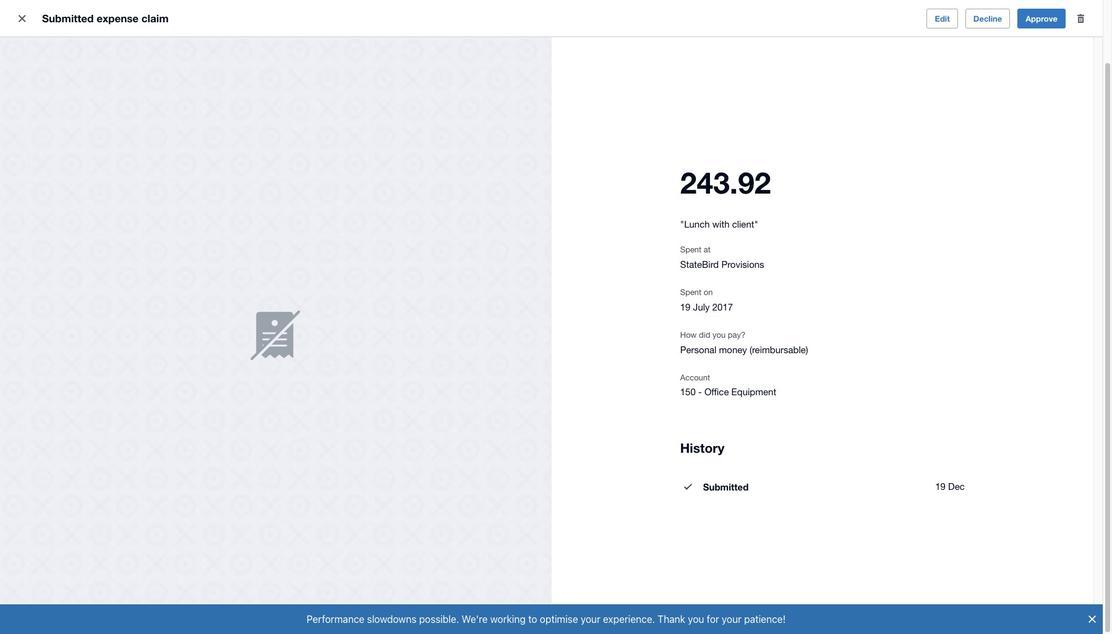 Task type: vqa. For each thing, say whether or not it's contained in the screenshot.
left Submitted
yes



Task type: locate. For each thing, give the bounding box(es) containing it.
dialog
[[0, 605, 1113, 634]]

19
[[680, 302, 691, 312], [936, 481, 946, 492]]

close image
[[10, 6, 35, 31]]

spent left on
[[680, 288, 702, 297]]

0 vertical spatial spent
[[680, 245, 702, 254]]

expense
[[97, 12, 139, 25]]

submitted for submitted expense claim
[[42, 12, 94, 25]]

0 vertical spatial 19
[[680, 302, 691, 312]]

0 vertical spatial submitted
[[42, 12, 94, 25]]

edit button
[[927, 9, 958, 28]]

0 horizontal spatial submitted
[[42, 12, 94, 25]]

how did you pay? personal money (reimbursable)
[[680, 330, 809, 355]]

decline
[[974, 14, 1003, 24]]

delete image
[[1069, 6, 1093, 31]]

19 left july
[[680, 302, 691, 312]]

-
[[699, 387, 702, 397]]

submitted for submitted
[[703, 481, 749, 492]]

account
[[680, 373, 710, 382]]

july
[[693, 302, 710, 312]]

office
[[705, 387, 729, 397]]

submitted
[[42, 12, 94, 25], [703, 481, 749, 492]]

approve button
[[1018, 9, 1066, 28]]

pay?
[[728, 330, 746, 340]]

claim
[[142, 12, 169, 25]]

0 horizontal spatial 19
[[680, 302, 691, 312]]

did
[[699, 330, 711, 340]]

submitted right close icon
[[42, 12, 94, 25]]

how
[[680, 330, 697, 340]]

submitted down history
[[703, 481, 749, 492]]

"lunch with client"
[[680, 219, 759, 229]]

spent at statebird provisions
[[680, 245, 765, 270]]

1 horizontal spatial submitted
[[703, 481, 749, 492]]

19 left dec
[[936, 481, 946, 492]]

1 vertical spatial submitted
[[703, 481, 749, 492]]

edit
[[935, 14, 950, 24]]

150
[[680, 387, 696, 397]]

1 horizontal spatial 19
[[936, 481, 946, 492]]

1 vertical spatial 19
[[936, 481, 946, 492]]

spent inside spent at statebird provisions
[[680, 245, 702, 254]]

spent for 19
[[680, 288, 702, 297]]

submitted expense claim
[[42, 12, 169, 25]]

statebird
[[680, 259, 719, 270]]

2017
[[713, 302, 733, 312]]

you
[[713, 330, 726, 340]]

personal
[[680, 344, 717, 355]]

spent inside spent on 19 july 2017
[[680, 288, 702, 297]]

spent
[[680, 245, 702, 254], [680, 288, 702, 297]]

1 vertical spatial spent
[[680, 288, 702, 297]]

2 spent from the top
[[680, 288, 702, 297]]

spent left at
[[680, 245, 702, 254]]

1 spent from the top
[[680, 245, 702, 254]]

(reimbursable)
[[750, 344, 809, 355]]



Task type: describe. For each thing, give the bounding box(es) containing it.
money
[[719, 344, 747, 355]]

client"
[[732, 219, 759, 229]]

equipment
[[732, 387, 777, 397]]

"lunch
[[680, 219, 710, 229]]

decline button
[[966, 9, 1011, 28]]

dec
[[949, 481, 965, 492]]

provisions
[[722, 259, 765, 270]]

spent for statebird
[[680, 245, 702, 254]]

on
[[704, 288, 713, 297]]

19 inside spent on 19 july 2017
[[680, 302, 691, 312]]

approve
[[1026, 14, 1058, 24]]

with
[[713, 219, 730, 229]]

243.92
[[680, 164, 771, 200]]

spent on 19 july 2017
[[680, 288, 733, 312]]

account 150 - office equipment
[[680, 373, 777, 397]]

19 dec
[[936, 481, 965, 492]]

history
[[680, 441, 725, 456]]

at
[[704, 245, 711, 254]]



